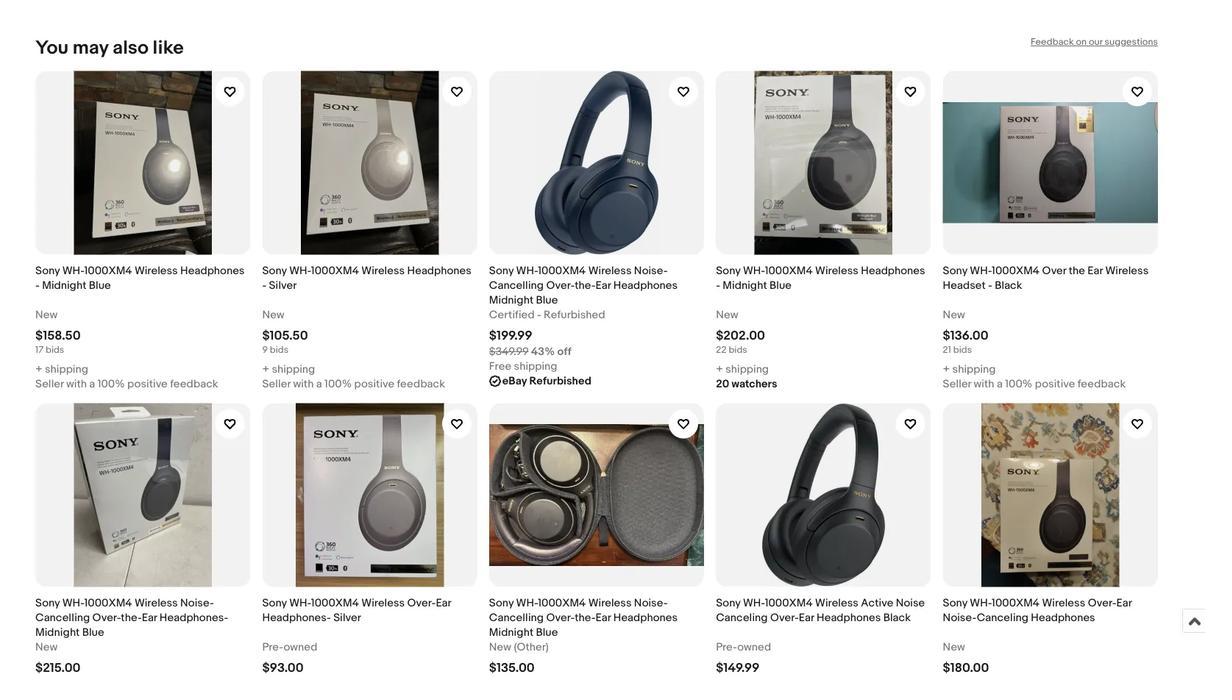 Task type: describe. For each thing, give the bounding box(es) containing it.
eBay Refurbished text field
[[502, 374, 592, 389]]

ear inside sony wh-1000xm4 wireless noise- cancelling over-the-ear headphones midnight blue certified - refurbished $199.99 $349.99 43% off free shipping
[[596, 279, 611, 292]]

- for $202.00
[[716, 279, 720, 292]]

$199.99
[[489, 328, 533, 344]]

new inside the sony wh-1000xm4 wireless noise- cancelling over-the-ear headphones midnight blue new (other) $135.00
[[489, 641, 511, 654]]

noise- inside sony wh-1000xm4 wireless over-ear noise-canceling headphones
[[943, 612, 977, 625]]

new for $136.00
[[943, 309, 965, 322]]

feedback for $158.50
[[170, 378, 218, 391]]

21 bids text field
[[943, 345, 972, 356]]

new $202.00 22 bids + shipping 20 watchers
[[716, 309, 778, 391]]

over- inside sony wh-1000xm4 wireless over-ear headphones- silver
[[407, 597, 436, 610]]

seller for $136.00
[[943, 378, 972, 391]]

1000xm4 for $180.00
[[992, 597, 1040, 610]]

black inside sony wh-1000xm4 over the ear wireless headset - black
[[995, 279, 1023, 292]]

20 watchers text field
[[716, 377, 778, 392]]

sony for $158.50
[[35, 264, 60, 278]]

free
[[489, 360, 512, 373]]

pre-owned $149.99
[[716, 641, 771, 676]]

over- inside sony wh-1000xm4 wireless noise- cancelling over-the-ear headphones- midnight blue new $215.00
[[92, 612, 121, 625]]

new text field for $105.50
[[262, 308, 285, 323]]

sony wh-1000xm4 wireless headphones - silver
[[262, 264, 472, 292]]

$136.00
[[943, 328, 989, 344]]

new for $180.00
[[943, 641, 965, 654]]

bids for $136.00
[[954, 345, 972, 356]]

sony wh-1000xm4 wireless over-ear noise-canceling headphones
[[943, 597, 1132, 625]]

cancelling for $215.00
[[35, 612, 90, 625]]

may
[[73, 36, 108, 59]]

a for $158.50
[[89, 378, 95, 391]]

also
[[113, 36, 149, 59]]

feedback for $136.00
[[1078, 378, 1126, 391]]

positive for $136.00
[[1035, 378, 1075, 391]]

17 bids text field
[[35, 345, 64, 356]]

pre-owned text field for $149.99
[[716, 640, 771, 655]]

wireless inside sony wh-1000xm4 wireless noise- cancelling over-the-ear headphones midnight blue certified - refurbished $199.99 $349.99 43% off free shipping
[[588, 264, 632, 278]]

sony for $136.00
[[943, 264, 968, 278]]

blue for (other)
[[536, 627, 558, 640]]

$93.00 text field
[[262, 661, 304, 676]]

feedback
[[1031, 36, 1074, 48]]

sony inside the sony wh-1000xm4 wireless noise- cancelling over-the-ear headphones midnight blue new (other) $135.00
[[489, 597, 514, 610]]

blue for -
[[536, 294, 558, 307]]

1000xm4 inside sony wh-1000xm4 wireless noise- cancelling over-the-ear headphones- midnight blue new $215.00
[[84, 597, 132, 610]]

new $158.50 17 bids + shipping seller with a 100% positive feedback
[[35, 309, 218, 391]]

noise- for (other)
[[634, 597, 668, 610]]

wireless inside sony wh-1000xm4 wireless headphones - silver
[[362, 264, 405, 278]]

sony wh-1000xm4 wireless over-ear headphones- silver
[[262, 597, 451, 625]]

100% for $136.00
[[1005, 378, 1033, 391]]

silver inside sony wh-1000xm4 wireless over-ear headphones- silver
[[333, 612, 361, 625]]

+ for $136.00
[[943, 363, 950, 376]]

midnight for $215.00
[[35, 627, 80, 640]]

9 bids text field
[[262, 345, 289, 356]]

1000xm4 for $105.50
[[311, 264, 359, 278]]

new for $202.00
[[716, 309, 738, 322]]

20
[[716, 378, 729, 391]]

seller for $158.50
[[35, 378, 64, 391]]

headphones inside sony wh-1000xm4 wireless noise- cancelling over-the-ear headphones midnight blue certified - refurbished $199.99 $349.99 43% off free shipping
[[613, 279, 678, 292]]

feedback for $105.50
[[397, 378, 445, 391]]

bids for $202.00
[[729, 345, 748, 356]]

wh- inside the sony wh-1000xm4 wireless noise- cancelling over-the-ear headphones midnight blue new (other) $135.00
[[516, 597, 538, 610]]

+ for $202.00
[[716, 363, 723, 376]]

owned for $93.00
[[284, 641, 317, 654]]

bids for $105.50
[[270, 345, 289, 356]]

ebay refurbished
[[502, 375, 592, 388]]

over- inside the sony wh-1000xm4 wireless noise- cancelling over-the-ear headphones midnight blue new (other) $135.00
[[546, 612, 575, 625]]

wh- for $158.50
[[62, 264, 84, 278]]

canceling inside sony wh-1000xm4 wireless over-ear noise-canceling headphones
[[977, 612, 1029, 625]]

new text field up '$180.00'
[[943, 640, 965, 655]]

canceling inside the sony wh-1000xm4 wireless active noise canceling over-ear headphones black
[[716, 612, 768, 625]]

$202.00
[[716, 328, 765, 344]]

headphones inside the sony wh-1000xm4 wireless noise- cancelling over-the-ear headphones midnight blue new (other) $135.00
[[613, 612, 678, 625]]

the- for (other)
[[575, 612, 596, 625]]

1000xm4 for $158.50
[[84, 264, 132, 278]]

over- inside sony wh-1000xm4 wireless over-ear noise-canceling headphones
[[1088, 597, 1117, 610]]

wireless inside sony wh-1000xm4 wireless over-ear noise-canceling headphones
[[1042, 597, 1086, 610]]

ear inside sony wh-1000xm4 wireless over-ear headphones- silver
[[436, 597, 451, 610]]

seller for $105.50
[[262, 378, 291, 391]]

certified
[[489, 309, 535, 322]]

ear inside sony wh-1000xm4 wireless over-ear noise-canceling headphones
[[1117, 597, 1132, 610]]

$149.99
[[716, 661, 760, 676]]

100% for $158.50
[[98, 378, 125, 391]]

over- inside sony wh-1000xm4 wireless noise- cancelling over-the-ear headphones midnight blue certified - refurbished $199.99 $349.99 43% off free shipping
[[546, 279, 575, 292]]

$158.50 text field
[[35, 328, 81, 344]]

seller with a 100% positive feedback text field for $105.50
[[262, 377, 445, 392]]

wh- for $149.99
[[743, 597, 765, 610]]

new inside sony wh-1000xm4 wireless noise- cancelling over-the-ear headphones- midnight blue new $215.00
[[35, 641, 58, 654]]

$180.00
[[943, 661, 989, 676]]

you
[[35, 36, 68, 59]]

owned for $149.99
[[738, 641, 771, 654]]

$180.00 text field
[[943, 661, 989, 676]]

the
[[1069, 264, 1085, 278]]

- for $105.50
[[262, 279, 267, 292]]

blue for $215.00
[[82, 627, 104, 640]]

active
[[861, 597, 894, 610]]

new for $105.50
[[262, 309, 285, 322]]

pre-owned $93.00
[[262, 641, 317, 676]]

$202.00 text field
[[716, 328, 765, 344]]

$135.00
[[489, 661, 535, 676]]

wireless inside the sony wh-1000xm4 wireless active noise canceling over-ear headphones black
[[815, 597, 859, 610]]

$135.00 text field
[[489, 661, 535, 676]]

headphones inside sony wh-1000xm4 wireless headphones - silver
[[407, 264, 472, 278]]

sony wh-1000xm4 over the ear wireless headset - black
[[943, 264, 1149, 292]]

new text field for $202.00
[[716, 308, 738, 323]]

midnight up $158.50
[[42, 279, 86, 292]]

wh- for $180.00
[[970, 597, 992, 610]]

$136.00 text field
[[943, 328, 989, 344]]

a for $136.00
[[997, 378, 1003, 391]]

headphones inside sony wh-1000xm4 wireless over-ear noise-canceling headphones
[[1031, 612, 1096, 625]]

wh- inside sony wh-1000xm4 wireless noise- cancelling over-the-ear headphones- midnight blue new $215.00
[[62, 597, 84, 610]]

like
[[153, 36, 184, 59]]

new $105.50 9 bids + shipping seller with a 100% positive feedback
[[262, 309, 445, 391]]

with for $105.50
[[293, 378, 314, 391]]

$93.00
[[262, 661, 304, 676]]

our
[[1089, 36, 1103, 48]]

$158.50
[[35, 328, 81, 344]]

wh- for $105.50
[[289, 264, 311, 278]]

headphones- inside sony wh-1000xm4 wireless noise- cancelling over-the-ear headphones- midnight blue new $215.00
[[160, 612, 228, 625]]

new for $158.50
[[35, 309, 58, 322]]

feedback on our suggestions
[[1031, 36, 1158, 48]]

cancelling for -
[[489, 279, 544, 292]]

seller with a 100% positive feedback text field for $136.00
[[943, 377, 1126, 392]]

new text field for $136.00
[[943, 308, 965, 323]]

over- inside the sony wh-1000xm4 wireless active noise canceling over-ear headphones black
[[770, 612, 799, 625]]

wireless inside sony wh-1000xm4 wireless noise- cancelling over-the-ear headphones- midnight blue new $215.00
[[135, 597, 178, 610]]

on
[[1076, 36, 1087, 48]]



Task type: locate. For each thing, give the bounding box(es) containing it.
1 vertical spatial refurbished
[[529, 375, 592, 388]]

- right 'certified'
[[537, 309, 541, 322]]

headphones-
[[160, 612, 228, 625], [262, 612, 331, 625]]

owned inside "pre-owned $149.99"
[[738, 641, 771, 654]]

shipping inside the new $136.00 21 bids + shipping seller with a 100% positive feedback
[[953, 363, 996, 376]]

midnight
[[42, 279, 86, 292], [723, 279, 767, 292], [489, 294, 534, 307], [35, 627, 80, 640], [489, 627, 534, 640]]

shipping up 20 watchers text field
[[726, 363, 769, 376]]

$215.00 text field
[[35, 661, 81, 676]]

17
[[35, 345, 44, 356]]

2 horizontal spatial seller with a 100% positive feedback text field
[[943, 377, 1126, 392]]

- inside sony wh-1000xm4 over the ear wireless headset - black
[[988, 279, 993, 292]]

0 horizontal spatial seller with a 100% positive feedback text field
[[35, 377, 218, 392]]

0 horizontal spatial owned
[[284, 641, 317, 654]]

feedback inside the new $136.00 21 bids + shipping seller with a 100% positive feedback
[[1078, 378, 1126, 391]]

shipping inside new $158.50 17 bids + shipping seller with a 100% positive feedback
[[45, 363, 88, 376]]

2 positive from the left
[[354, 378, 395, 391]]

refurbished down "off"
[[529, 375, 592, 388]]

3 with from the left
[[974, 378, 995, 391]]

new $180.00
[[943, 641, 989, 676]]

sony up $158.50 text field
[[35, 264, 60, 278]]

blue
[[89, 279, 111, 292], [770, 279, 792, 292], [536, 294, 558, 307], [82, 627, 104, 640], [536, 627, 558, 640]]

cancelling
[[489, 279, 544, 292], [35, 612, 90, 625], [489, 612, 544, 625]]

1000xm4 for $93.00
[[311, 597, 359, 610]]

wh- up new $180.00
[[970, 597, 992, 610]]

1000xm4 inside the sony wh-1000xm4 wireless active noise canceling over-ear headphones black
[[765, 597, 813, 610]]

sony inside the sony wh-1000xm4 wireless active noise canceling over-ear headphones black
[[716, 597, 741, 610]]

shipping for $202.00
[[726, 363, 769, 376]]

new text field up $202.00 text box
[[716, 308, 738, 323]]

refurbished inside sony wh-1000xm4 wireless noise- cancelling over-the-ear headphones midnight blue certified - refurbished $199.99 $349.99 43% off free shipping
[[544, 309, 605, 322]]

with for $158.50
[[66, 378, 87, 391]]

shipping for $105.50
[[272, 363, 315, 376]]

100%
[[98, 378, 125, 391], [325, 378, 352, 391], [1005, 378, 1033, 391]]

wh- inside sony wh-1000xm4 over the ear wireless headset - black
[[970, 264, 992, 278]]

seller down + shipping text box
[[35, 378, 64, 391]]

1 a from the left
[[89, 378, 95, 391]]

with inside new $158.50 17 bids + shipping seller with a 100% positive feedback
[[66, 378, 87, 391]]

seller inside new $158.50 17 bids + shipping seller with a 100% positive feedback
[[35, 378, 64, 391]]

shipping
[[514, 360, 557, 373], [45, 363, 88, 376], [272, 363, 315, 376], [726, 363, 769, 376], [953, 363, 996, 376]]

sony up 'certified'
[[489, 264, 514, 278]]

+ down "17"
[[35, 363, 42, 376]]

$215.00
[[35, 661, 81, 676]]

new up $202.00 text box
[[716, 309, 738, 322]]

0 horizontal spatial black
[[884, 612, 911, 625]]

1 horizontal spatial headphones-
[[262, 612, 331, 625]]

a inside new $158.50 17 bids + shipping seller with a 100% positive feedback
[[89, 378, 95, 391]]

seller inside "new $105.50 9 bids + shipping seller with a 100% positive feedback"
[[262, 378, 291, 391]]

a
[[89, 378, 95, 391], [316, 378, 322, 391], [997, 378, 1003, 391]]

cancelling up $215.00
[[35, 612, 90, 625]]

1 vertical spatial black
[[884, 612, 911, 625]]

0 horizontal spatial silver
[[269, 279, 297, 292]]

+ for $105.50
[[262, 363, 269, 376]]

4 bids from the left
[[954, 345, 972, 356]]

seller down 21 bids text box
[[943, 378, 972, 391]]

the- inside sony wh-1000xm4 wireless noise- cancelling over-the-ear headphones midnight blue certified - refurbished $199.99 $349.99 43% off free shipping
[[575, 279, 596, 292]]

wireless inside the sony wh-1000xm4 wireless noise- cancelling over-the-ear headphones midnight blue new (other) $135.00
[[588, 597, 632, 610]]

100% inside "new $105.50 9 bids + shipping seller with a 100% positive feedback"
[[325, 378, 352, 391]]

bids down $158.50
[[46, 345, 64, 356]]

sony right the noise
[[943, 597, 968, 610]]

list containing $158.50
[[35, 59, 1170, 678]]

wh- inside sony wh-1000xm4 wireless headphones - silver
[[289, 264, 311, 278]]

$349.99
[[489, 345, 529, 359]]

$105.50 text field
[[262, 328, 308, 344]]

wireless
[[135, 264, 178, 278], [362, 264, 405, 278], [588, 264, 632, 278], [815, 264, 859, 278], [1106, 264, 1149, 278], [135, 597, 178, 610], [362, 597, 405, 610], [588, 597, 632, 610], [815, 597, 859, 610], [1042, 597, 1086, 610]]

seller
[[35, 378, 64, 391], [262, 378, 291, 391], [943, 378, 972, 391]]

3 + from the left
[[716, 363, 723, 376]]

3 positive from the left
[[1035, 378, 1075, 391]]

1000xm4 inside sony wh-1000xm4 wireless over-ear headphones- silver
[[311, 597, 359, 610]]

0 horizontal spatial with
[[66, 378, 87, 391]]

wh- for $136.00
[[970, 264, 992, 278]]

owned up $149.99
[[738, 641, 771, 654]]

1 horizontal spatial sony wh-1000xm4 wireless headphones - midnight blue
[[716, 264, 926, 292]]

+ inside new $202.00 22 bids + shipping 20 watchers
[[716, 363, 723, 376]]

1000xm4 for $149.99
[[765, 597, 813, 610]]

list
[[35, 59, 1170, 678]]

with inside the new $136.00 21 bids + shipping seller with a 100% positive feedback
[[974, 378, 995, 391]]

headphones- inside sony wh-1000xm4 wireless over-ear headphones- silver
[[262, 612, 331, 625]]

2 horizontal spatial with
[[974, 378, 995, 391]]

shipping for $136.00
[[953, 363, 996, 376]]

- up $158.50
[[35, 279, 40, 292]]

ear
[[1088, 264, 1103, 278], [596, 279, 611, 292], [436, 597, 451, 610], [1117, 597, 1132, 610], [142, 612, 157, 625], [596, 612, 611, 625], [799, 612, 814, 625]]

sony inside sony wh-1000xm4 wireless headphones - silver
[[262, 264, 287, 278]]

sony inside sony wh-1000xm4 wireless over-ear headphones- silver
[[262, 597, 287, 610]]

0 horizontal spatial a
[[89, 378, 95, 391]]

1 with from the left
[[66, 378, 87, 391]]

sony up pre-owned $93.00
[[262, 597, 287, 610]]

ear inside sony wh-1000xm4 wireless noise- cancelling over-the-ear headphones- midnight blue new $215.00
[[142, 612, 157, 625]]

positive inside "new $105.50 9 bids + shipping seller with a 100% positive feedback"
[[354, 378, 395, 391]]

feedback inside "new $105.50 9 bids + shipping seller with a 100% positive feedback"
[[397, 378, 445, 391]]

0 horizontal spatial seller
[[35, 378, 64, 391]]

2 horizontal spatial 100%
[[1005, 378, 1033, 391]]

noise
[[896, 597, 925, 610]]

noise-
[[634, 264, 668, 278], [180, 597, 214, 610], [634, 597, 668, 610], [943, 612, 977, 625]]

+ shipping text field
[[262, 362, 315, 377], [716, 362, 769, 377], [943, 362, 996, 377]]

- inside sony wh-1000xm4 wireless headphones - silver
[[262, 279, 267, 292]]

new text field up $158.50
[[35, 308, 58, 323]]

midnight for (other)
[[489, 627, 534, 640]]

new up $158.50
[[35, 309, 58, 322]]

pre-owned text field for $93.00
[[262, 640, 317, 655]]

a inside the new $136.00 21 bids + shipping seller with a 100% positive feedback
[[997, 378, 1003, 391]]

2 headphones- from the left
[[262, 612, 331, 625]]

bids for $158.50
[[46, 345, 64, 356]]

ear inside sony wh-1000xm4 over the ear wireless headset - black
[[1088, 264, 1103, 278]]

sony wh-1000xm4 wireless noise- cancelling over-the-ear headphones- midnight blue new $215.00
[[35, 597, 228, 676]]

bids inside "new $105.50 9 bids + shipping seller with a 100% positive feedback"
[[270, 345, 289, 356]]

positive
[[127, 378, 168, 391], [354, 378, 395, 391], [1035, 378, 1075, 391]]

sony inside sony wh-1000xm4 wireless over-ear noise-canceling headphones
[[943, 597, 968, 610]]

+ shipping text field down 9 bids text box
[[262, 362, 315, 377]]

seller down 9 bids text box
[[262, 378, 291, 391]]

midnight up 'certified'
[[489, 294, 534, 307]]

bids inside new $158.50 17 bids + shipping seller with a 100% positive feedback
[[46, 345, 64, 356]]

+ shipping text field
[[35, 362, 88, 377]]

the- for $215.00
[[121, 612, 142, 625]]

shipping down 17 bids "text box"
[[45, 363, 88, 376]]

1 100% from the left
[[98, 378, 125, 391]]

sony for $105.50
[[262, 264, 287, 278]]

the- inside sony wh-1000xm4 wireless noise- cancelling over-the-ear headphones- midnight blue new $215.00
[[121, 612, 142, 625]]

1 horizontal spatial a
[[316, 378, 322, 391]]

0 horizontal spatial pre-
[[262, 641, 284, 654]]

sony
[[35, 264, 60, 278], [262, 264, 287, 278], [489, 264, 514, 278], [716, 264, 741, 278], [943, 264, 968, 278], [35, 597, 60, 610], [262, 597, 287, 610], [489, 597, 514, 610], [716, 597, 741, 610], [943, 597, 968, 610]]

0 vertical spatial new text field
[[35, 308, 58, 323]]

1000xm4 inside sony wh-1000xm4 wireless noise- cancelling over-the-ear headphones midnight blue certified - refurbished $199.99 $349.99 43% off free shipping
[[538, 264, 586, 278]]

midnight inside the sony wh-1000xm4 wireless noise- cancelling over-the-ear headphones midnight blue new (other) $135.00
[[489, 627, 534, 640]]

watchers
[[732, 378, 778, 391]]

21
[[943, 345, 951, 356]]

canceling up "pre-owned $149.99"
[[716, 612, 768, 625]]

over
[[1042, 264, 1067, 278]]

with inside "new $105.50 9 bids + shipping seller with a 100% positive feedback"
[[293, 378, 314, 391]]

0 horizontal spatial positive
[[127, 378, 168, 391]]

pre- inside pre-owned $93.00
[[262, 641, 284, 654]]

midnight up $215.00 'text field' in the bottom of the page
[[35, 627, 80, 640]]

previous price $349.99 43% off text field
[[489, 345, 572, 359]]

new text field up $105.50 text field
[[262, 308, 285, 323]]

Pre-owned text field
[[262, 640, 317, 655], [716, 640, 771, 655]]

a inside "new $105.50 9 bids + shipping seller with a 100% positive feedback"
[[316, 378, 322, 391]]

+ up the 20 on the bottom right of the page
[[716, 363, 723, 376]]

$149.99 text field
[[716, 661, 760, 676]]

1 horizontal spatial black
[[995, 279, 1023, 292]]

new up $135.00
[[489, 641, 511, 654]]

$199.99 text field
[[489, 328, 533, 344]]

1 horizontal spatial feedback
[[397, 378, 445, 391]]

New (Other) text field
[[489, 640, 549, 655]]

1 pre-owned text field from the left
[[262, 640, 317, 655]]

2 horizontal spatial seller
[[943, 378, 972, 391]]

pre- for $149.99
[[716, 641, 738, 654]]

- up $105.50 text field
[[262, 279, 267, 292]]

- up $202.00 text box
[[716, 279, 720, 292]]

new text field for $158.50
[[35, 308, 58, 323]]

2 seller with a 100% positive feedback text field from the left
[[262, 377, 445, 392]]

ear inside the sony wh-1000xm4 wireless noise- cancelling over-the-ear headphones midnight blue new (other) $135.00
[[596, 612, 611, 625]]

wh- up (other)
[[516, 597, 538, 610]]

1 horizontal spatial owned
[[738, 641, 771, 654]]

1 horizontal spatial seller
[[262, 378, 291, 391]]

Free shipping text field
[[489, 359, 557, 374]]

shipping inside sony wh-1000xm4 wireless noise- cancelling over-the-ear headphones midnight blue certified - refurbished $199.99 $349.99 43% off free shipping
[[514, 360, 557, 373]]

$105.50
[[262, 328, 308, 344]]

blue inside sony wh-1000xm4 wireless noise- cancelling over-the-ear headphones midnight blue certified - refurbished $199.99 $349.99 43% off free shipping
[[536, 294, 558, 307]]

2 feedback from the left
[[397, 378, 445, 391]]

sony for $149.99
[[716, 597, 741, 610]]

3 feedback from the left
[[1078, 378, 1126, 391]]

ebay
[[502, 375, 527, 388]]

+
[[35, 363, 42, 376], [262, 363, 269, 376], [716, 363, 723, 376], [943, 363, 950, 376]]

bids right 9
[[270, 345, 289, 356]]

wireless inside sony wh-1000xm4 wireless over-ear headphones- silver
[[362, 597, 405, 610]]

2 horizontal spatial positive
[[1035, 378, 1075, 391]]

sony wh-1000xm4 wireless headphones - midnight blue
[[35, 264, 245, 292], [716, 264, 926, 292]]

9
[[262, 345, 268, 356]]

new $136.00 21 bids + shipping seller with a 100% positive feedback
[[943, 309, 1126, 391]]

cancelling inside the sony wh-1000xm4 wireless noise- cancelling over-the-ear headphones midnight blue new (other) $135.00
[[489, 612, 544, 625]]

shipping inside "new $105.50 9 bids + shipping seller with a 100% positive feedback"
[[272, 363, 315, 376]]

sony up new (other) text box
[[489, 597, 514, 610]]

wh- inside sony wh-1000xm4 wireless over-ear headphones- silver
[[289, 597, 311, 610]]

noise- for $215.00
[[180, 597, 214, 610]]

+ down 9
[[262, 363, 269, 376]]

with
[[66, 378, 87, 391], [293, 378, 314, 391], [974, 378, 995, 391]]

100% inside the new $136.00 21 bids + shipping seller with a 100% positive feedback
[[1005, 378, 1033, 391]]

the-
[[575, 279, 596, 292], [121, 612, 142, 625], [575, 612, 596, 625]]

1 headphones- from the left
[[160, 612, 228, 625]]

refurbished
[[544, 309, 605, 322], [529, 375, 592, 388]]

2 + from the left
[[262, 363, 269, 376]]

cancelling inside sony wh-1000xm4 wireless noise- cancelling over-the-ear headphones midnight blue certified - refurbished $199.99 $349.99 43% off free shipping
[[489, 279, 544, 292]]

(other)
[[514, 641, 549, 654]]

1000xm4 inside the sony wh-1000xm4 wireless noise- cancelling over-the-ear headphones midnight blue new (other) $135.00
[[538, 597, 586, 610]]

2 pre- from the left
[[716, 641, 738, 654]]

1 vertical spatial new text field
[[35, 640, 58, 655]]

1 bids from the left
[[46, 345, 64, 356]]

ear inside the sony wh-1000xm4 wireless active noise canceling over-ear headphones black
[[799, 612, 814, 625]]

sony inside sony wh-1000xm4 wireless noise- cancelling over-the-ear headphones midnight blue certified - refurbished $199.99 $349.99 43% off free shipping
[[489, 264, 514, 278]]

new text field up $136.00 text box
[[943, 308, 965, 323]]

seller inside the new $136.00 21 bids + shipping seller with a 100% positive feedback
[[943, 378, 972, 391]]

sony inside sony wh-1000xm4 over the ear wireless headset - black
[[943, 264, 968, 278]]

cancelling inside sony wh-1000xm4 wireless noise- cancelling over-the-ear headphones- midnight blue new $215.00
[[35, 612, 90, 625]]

pre- inside "pre-owned $149.99"
[[716, 641, 738, 654]]

-
[[35, 279, 40, 292], [262, 279, 267, 292], [716, 279, 720, 292], [988, 279, 993, 292], [537, 309, 541, 322]]

a for $105.50
[[316, 378, 322, 391]]

3 100% from the left
[[1005, 378, 1033, 391]]

owned
[[284, 641, 317, 654], [738, 641, 771, 654]]

2 sony wh-1000xm4 wireless headphones - midnight blue from the left
[[716, 264, 926, 292]]

2 bids from the left
[[270, 345, 289, 356]]

sony up headset
[[943, 264, 968, 278]]

- inside sony wh-1000xm4 wireless noise- cancelling over-the-ear headphones midnight blue certified - refurbished $199.99 $349.99 43% off free shipping
[[537, 309, 541, 322]]

New text field
[[262, 308, 285, 323], [716, 308, 738, 323], [943, 308, 965, 323], [943, 640, 965, 655]]

0 vertical spatial refurbished
[[544, 309, 605, 322]]

1000xm4 for $136.00
[[992, 264, 1040, 278]]

1 vertical spatial silver
[[333, 612, 361, 625]]

wh- up $202.00
[[743, 264, 765, 278]]

sony wh-1000xm4 wireless noise- cancelling over-the-ear headphones midnight blue certified - refurbished $199.99 $349.99 43% off free shipping
[[489, 264, 678, 373]]

1 horizontal spatial silver
[[333, 612, 361, 625]]

off
[[557, 345, 572, 359]]

new up $105.50 text field
[[262, 309, 285, 322]]

black right headset
[[995, 279, 1023, 292]]

with for $136.00
[[974, 378, 995, 391]]

cancelling up new (other) text box
[[489, 612, 544, 625]]

1 + shipping text field from the left
[[262, 362, 315, 377]]

wh- up "pre-owned $149.99"
[[743, 597, 765, 610]]

1 positive from the left
[[127, 378, 168, 391]]

3 seller from the left
[[943, 378, 972, 391]]

sony up $202.00
[[716, 264, 741, 278]]

midnight for -
[[489, 294, 534, 307]]

1 horizontal spatial pre-owned text field
[[716, 640, 771, 655]]

with down + shipping text box
[[66, 378, 87, 391]]

wireless inside sony wh-1000xm4 over the ear wireless headset - black
[[1106, 264, 1149, 278]]

new inside new $180.00
[[943, 641, 965, 654]]

1000xm4
[[84, 264, 132, 278], [311, 264, 359, 278], [538, 264, 586, 278], [765, 264, 813, 278], [992, 264, 1040, 278], [84, 597, 132, 610], [311, 597, 359, 610], [538, 597, 586, 610], [765, 597, 813, 610], [992, 597, 1040, 610]]

bids
[[46, 345, 64, 356], [270, 345, 289, 356], [729, 345, 748, 356], [954, 345, 972, 356]]

pre-
[[262, 641, 284, 654], [716, 641, 738, 654]]

shipping for $158.50
[[45, 363, 88, 376]]

shipping down 21 bids text box
[[953, 363, 996, 376]]

wh- up $158.50 text field
[[62, 264, 84, 278]]

2 canceling from the left
[[977, 612, 1029, 625]]

new
[[35, 309, 58, 322], [262, 309, 285, 322], [716, 309, 738, 322], [943, 309, 965, 322], [35, 641, 58, 654], [489, 641, 511, 654], [943, 641, 965, 654]]

2 owned from the left
[[738, 641, 771, 654]]

with down $105.50 text field
[[293, 378, 314, 391]]

headphones
[[180, 264, 245, 278], [407, 264, 472, 278], [861, 264, 926, 278], [613, 279, 678, 292], [613, 612, 678, 625], [817, 612, 881, 625], [1031, 612, 1096, 625]]

22
[[716, 345, 727, 356]]

+ shipping text field for $202.00
[[716, 362, 769, 377]]

1 horizontal spatial 100%
[[325, 378, 352, 391]]

sony up $105.50
[[262, 264, 287, 278]]

suggestions
[[1105, 36, 1158, 48]]

1 horizontal spatial canceling
[[977, 612, 1029, 625]]

3 bids from the left
[[729, 345, 748, 356]]

sony up "pre-owned $149.99"
[[716, 597, 741, 610]]

black inside the sony wh-1000xm4 wireless active noise canceling over-ear headphones black
[[884, 612, 911, 625]]

+ shipping text field down 21 bids text box
[[943, 362, 996, 377]]

new text field for $215.00
[[35, 640, 58, 655]]

headphones inside the sony wh-1000xm4 wireless active noise canceling over-ear headphones black
[[817, 612, 881, 625]]

bids down $202.00
[[729, 345, 748, 356]]

2 horizontal spatial a
[[997, 378, 1003, 391]]

1 canceling from the left
[[716, 612, 768, 625]]

the- for -
[[575, 279, 596, 292]]

midnight up new (other) text box
[[489, 627, 534, 640]]

wh- up $105.50
[[289, 264, 311, 278]]

1 horizontal spatial + shipping text field
[[716, 362, 769, 377]]

pre- up $149.99
[[716, 641, 738, 654]]

+ shipping text field for $105.50
[[262, 362, 315, 377]]

owned up $93.00
[[284, 641, 317, 654]]

new text field up $215.00 'text field' in the bottom of the page
[[35, 640, 58, 655]]

1 seller from the left
[[35, 378, 64, 391]]

1 horizontal spatial with
[[293, 378, 314, 391]]

Seller with a 100% positive feedback text field
[[35, 377, 218, 392], [262, 377, 445, 392], [943, 377, 1126, 392]]

1 pre- from the left
[[262, 641, 284, 654]]

black
[[995, 279, 1023, 292], [884, 612, 911, 625]]

feedback
[[170, 378, 218, 391], [397, 378, 445, 391], [1078, 378, 1126, 391]]

wh- inside sony wh-1000xm4 wireless over-ear noise-canceling headphones
[[970, 597, 992, 610]]

wh- inside sony wh-1000xm4 wireless noise- cancelling over-the-ear headphones midnight blue certified - refurbished $199.99 $349.99 43% off free shipping
[[516, 264, 538, 278]]

sony wh-1000xm4 wireless noise- cancelling over-the-ear headphones midnight blue new (other) $135.00
[[489, 597, 678, 676]]

0 horizontal spatial headphones-
[[160, 612, 228, 625]]

wh- up 'certified'
[[516, 264, 538, 278]]

sony up $215.00 'text field' in the bottom of the page
[[35, 597, 60, 610]]

black down the noise
[[884, 612, 911, 625]]

3 + shipping text field from the left
[[943, 362, 996, 377]]

+ inside the new $136.00 21 bids + shipping seller with a 100% positive feedback
[[943, 363, 950, 376]]

100% for $105.50
[[325, 378, 352, 391]]

1000xm4 for $202.00
[[765, 264, 813, 278]]

- for $158.50
[[35, 279, 40, 292]]

midnight inside sony wh-1000xm4 wireless noise- cancelling over-the-ear headphones midnight blue certified - refurbished $199.99 $349.99 43% off free shipping
[[489, 294, 534, 307]]

3 seller with a 100% positive feedback text field from the left
[[943, 377, 1126, 392]]

pre- up $93.00
[[262, 641, 284, 654]]

+ shipping text field up watchers
[[716, 362, 769, 377]]

bids inside the new $136.00 21 bids + shipping seller with a 100% positive feedback
[[954, 345, 972, 356]]

with down $136.00
[[974, 378, 995, 391]]

positive inside the new $136.00 21 bids + shipping seller with a 100% positive feedback
[[1035, 378, 1075, 391]]

1 seller with a 100% positive feedback text field from the left
[[35, 377, 218, 392]]

4 + from the left
[[943, 363, 950, 376]]

0 horizontal spatial pre-owned text field
[[262, 640, 317, 655]]

0 horizontal spatial sony wh-1000xm4 wireless headphones - midnight blue
[[35, 264, 245, 292]]

1 sony wh-1000xm4 wireless headphones - midnight blue from the left
[[35, 264, 245, 292]]

cancelling up 'certified'
[[489, 279, 544, 292]]

0 vertical spatial silver
[[269, 279, 297, 292]]

wh- for $202.00
[[743, 264, 765, 278]]

+ inside new $158.50 17 bids + shipping seller with a 100% positive feedback
[[35, 363, 42, 376]]

bids inside new $202.00 22 bids + shipping 20 watchers
[[729, 345, 748, 356]]

over-
[[546, 279, 575, 292], [407, 597, 436, 610], [1088, 597, 1117, 610], [92, 612, 121, 625], [546, 612, 575, 625], [770, 612, 799, 625]]

owned inside pre-owned $93.00
[[284, 641, 317, 654]]

+ inside "new $105.50 9 bids + shipping seller with a 100% positive feedback"
[[262, 363, 269, 376]]

0 horizontal spatial canceling
[[716, 612, 768, 625]]

refurbished up "off"
[[544, 309, 605, 322]]

1000xm4 inside sony wh-1000xm4 over the ear wireless headset - black
[[992, 264, 1040, 278]]

wh- up $215.00
[[62, 597, 84, 610]]

pre-owned text field up $93.00
[[262, 640, 317, 655]]

2 new text field from the top
[[35, 640, 58, 655]]

+ shipping text field for $136.00
[[943, 362, 996, 377]]

0 horizontal spatial feedback
[[170, 378, 218, 391]]

new up $136.00 text box
[[943, 309, 965, 322]]

0 horizontal spatial + shipping text field
[[262, 362, 315, 377]]

43%
[[531, 345, 555, 359]]

1 feedback from the left
[[170, 378, 218, 391]]

canceling up new $180.00
[[977, 612, 1029, 625]]

sony wh-1000xm4 wireless active noise canceling over-ear headphones black
[[716, 597, 925, 625]]

midnight up $202.00 text box
[[723, 279, 767, 292]]

sony for $93.00
[[262, 597, 287, 610]]

2 with from the left
[[293, 378, 314, 391]]

1000xm4 inside sony wh-1000xm4 wireless headphones - silver
[[311, 264, 359, 278]]

refurbished inside text box
[[529, 375, 592, 388]]

new inside new $158.50 17 bids + shipping seller with a 100% positive feedback
[[35, 309, 58, 322]]

Certified - Refurbished text field
[[489, 308, 605, 323]]

positive for $158.50
[[127, 378, 168, 391]]

0 vertical spatial black
[[995, 279, 1023, 292]]

2 seller from the left
[[262, 378, 291, 391]]

22 bids text field
[[716, 345, 748, 356]]

sony wh-1000xm4 wireless headphones - midnight blue for $202.00
[[716, 264, 926, 292]]

blue inside the sony wh-1000xm4 wireless noise- cancelling over-the-ear headphones midnight blue new (other) $135.00
[[536, 627, 558, 640]]

cancelling for (other)
[[489, 612, 544, 625]]

sony wh-1000xm4 wireless headphones - midnight blue for $158.50
[[35, 264, 245, 292]]

feedback on our suggestions link
[[1031, 36, 1158, 48]]

1 new text field from the top
[[35, 308, 58, 323]]

2 + shipping text field from the left
[[716, 362, 769, 377]]

silver
[[269, 279, 297, 292], [333, 612, 361, 625]]

1 horizontal spatial positive
[[354, 378, 395, 391]]

sony for $180.00
[[943, 597, 968, 610]]

bids down $136.00
[[954, 345, 972, 356]]

you may also like
[[35, 36, 184, 59]]

wh- for $93.00
[[289, 597, 311, 610]]

wh- up pre-owned $93.00
[[289, 597, 311, 610]]

feedback inside new $158.50 17 bids + shipping seller with a 100% positive feedback
[[170, 378, 218, 391]]

+ down 21
[[943, 363, 950, 376]]

noise- for -
[[634, 264, 668, 278]]

pre- for $93.00
[[262, 641, 284, 654]]

new up $215.00 'text field' in the bottom of the page
[[35, 641, 58, 654]]

silver inside sony wh-1000xm4 wireless headphones - silver
[[269, 279, 297, 292]]

wh-
[[62, 264, 84, 278], [289, 264, 311, 278], [516, 264, 538, 278], [743, 264, 765, 278], [970, 264, 992, 278], [62, 597, 84, 610], [289, 597, 311, 610], [516, 597, 538, 610], [743, 597, 765, 610], [970, 597, 992, 610]]

midnight inside sony wh-1000xm4 wireless noise- cancelling over-the-ear headphones- midnight blue new $215.00
[[35, 627, 80, 640]]

3 a from the left
[[997, 378, 1003, 391]]

seller with a 100% positive feedback text field for $158.50
[[35, 377, 218, 392]]

wh- up headset
[[970, 264, 992, 278]]

sony inside sony wh-1000xm4 wireless noise- cancelling over-the-ear headphones- midnight blue new $215.00
[[35, 597, 60, 610]]

2 horizontal spatial + shipping text field
[[943, 362, 996, 377]]

positive for $105.50
[[354, 378, 395, 391]]

- right headset
[[988, 279, 993, 292]]

new up '$180.00'
[[943, 641, 965, 654]]

shipping down 9 bids text box
[[272, 363, 315, 376]]

2 horizontal spatial feedback
[[1078, 378, 1126, 391]]

headset
[[943, 279, 986, 292]]

1 horizontal spatial seller with a 100% positive feedback text field
[[262, 377, 445, 392]]

New text field
[[35, 308, 58, 323], [35, 640, 58, 655]]

+ for $158.50
[[35, 363, 42, 376]]

1 horizontal spatial pre-
[[716, 641, 738, 654]]

1 owned from the left
[[284, 641, 317, 654]]

shipping down previous price $349.99 43% off text box
[[514, 360, 557, 373]]

0 horizontal spatial 100%
[[98, 378, 125, 391]]

2 pre-owned text field from the left
[[716, 640, 771, 655]]

sony for $202.00
[[716, 264, 741, 278]]

2 a from the left
[[316, 378, 322, 391]]

canceling
[[716, 612, 768, 625], [977, 612, 1029, 625]]

pre-owned text field up $149.99
[[716, 640, 771, 655]]

2 100% from the left
[[325, 378, 352, 391]]

1 + from the left
[[35, 363, 42, 376]]



Task type: vqa. For each thing, say whether or not it's contained in the screenshot.


